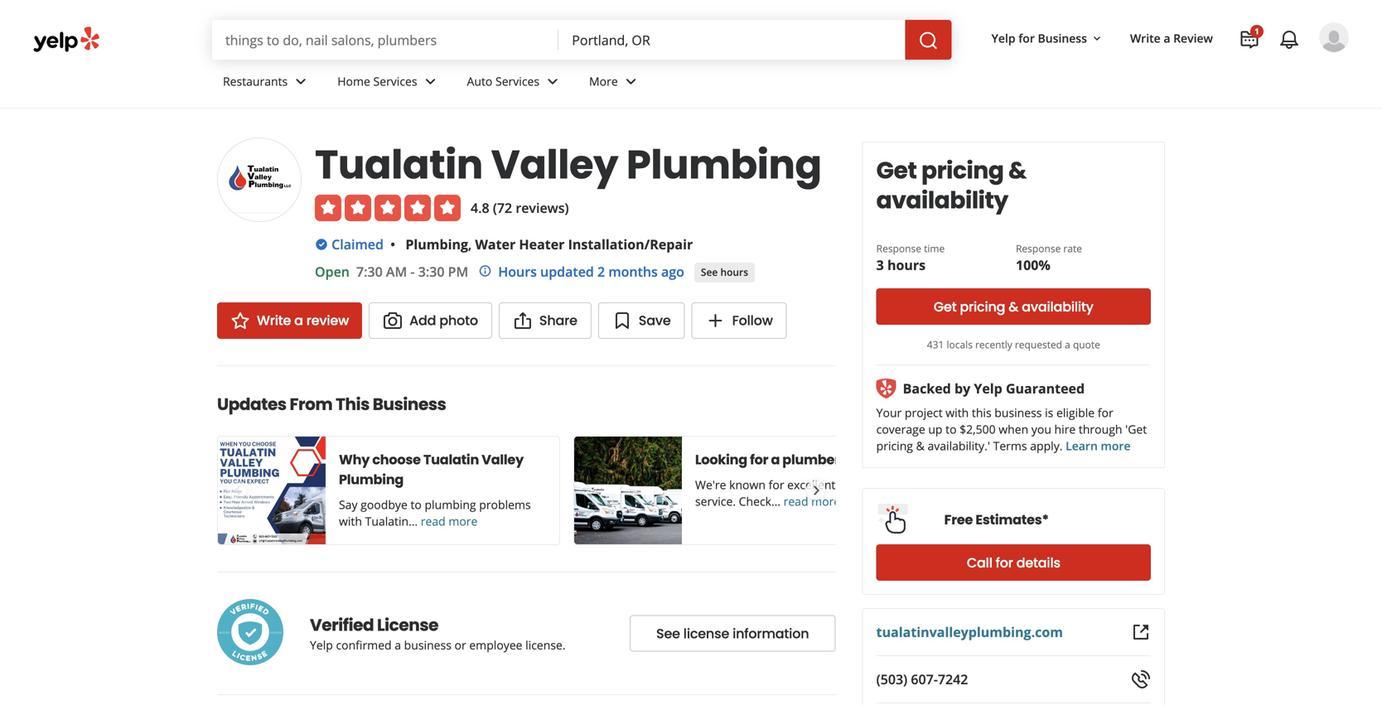 Task type: locate. For each thing, give the bounding box(es) containing it.
pricing up time
[[921, 154, 1004, 187]]

problems
[[479, 497, 531, 512]]

0 horizontal spatial business
[[404, 637, 451, 653]]

plumbing
[[425, 497, 476, 512]]

2 none field from the left
[[572, 31, 892, 49]]

read more down excellent
[[783, 493, 840, 509]]

24 save outline v2 image
[[612, 311, 632, 331]]

read
[[783, 493, 808, 509], [421, 513, 446, 529]]

,
[[468, 235, 472, 253]]

read more for a
[[783, 493, 840, 509]]

more down plumbing
[[449, 513, 478, 529]]

0 vertical spatial business
[[1038, 30, 1087, 46]]

water
[[475, 235, 516, 253]]

for up known
[[750, 450, 768, 469]]

for
[[1018, 30, 1035, 46], [1098, 405, 1113, 420], [750, 450, 768, 469], [769, 477, 784, 493], [996, 553, 1013, 572]]

when
[[999, 421, 1028, 437]]

24 chevron down v2 image inside auto services link
[[543, 72, 563, 91]]

0 vertical spatial valley
[[491, 137, 618, 193]]

user actions element
[[978, 21, 1372, 123]]

services
[[373, 73, 417, 89], [495, 73, 539, 89]]

review
[[306, 311, 349, 330]]

valley
[[491, 137, 618, 193], [482, 450, 524, 469]]

with inside your project with this business is eligible for coverage up to $2,500 when you hire through 'get pricing & availability.' terms apply.
[[946, 405, 969, 420]]

0 horizontal spatial write
[[257, 311, 291, 330]]

write inside user actions element
[[1130, 30, 1161, 46]]

looking for a plumber? image
[[574, 437, 682, 544]]

for up the through
[[1098, 405, 1113, 420]]

pricing inside button
[[960, 297, 1005, 316]]

24 chevron down v2 image inside 'home services' link
[[421, 72, 440, 91]]

to up the tualatin…
[[411, 497, 422, 512]]

response rate 100%
[[1016, 242, 1082, 274]]

response for 100%
[[1016, 242, 1061, 255]]

2 vertical spatial yelp
[[310, 637, 333, 653]]

business up when
[[995, 405, 1042, 420]]

business left the 16 chevron down v2 image
[[1038, 30, 1087, 46]]

yelp right search 'icon'
[[991, 30, 1015, 46]]

2 services from the left
[[495, 73, 539, 89]]

license
[[377, 614, 438, 637]]

1 horizontal spatial more
[[811, 493, 840, 509]]

auto services link
[[454, 60, 576, 108]]

1 horizontal spatial to
[[945, 421, 957, 437]]

photo
[[439, 311, 478, 330]]

tualatin inside why choose tualatin valley plumbing
[[423, 450, 479, 469]]

1 horizontal spatial 24 chevron down v2 image
[[543, 72, 563, 91]]

1 vertical spatial &
[[1009, 297, 1019, 316]]

1 vertical spatial business
[[373, 393, 446, 416]]

services right auto
[[495, 73, 539, 89]]

open
[[315, 263, 350, 280]]

for up check…
[[769, 477, 784, 493]]

share button
[[499, 302, 591, 339]]

with
[[946, 405, 969, 420], [339, 513, 362, 529]]

0 horizontal spatial business
[[373, 393, 446, 416]]

0 vertical spatial read more
[[783, 493, 840, 509]]

24 chevron down v2 image
[[291, 72, 311, 91], [621, 72, 641, 91]]

apply.
[[1030, 438, 1063, 454]]

installation/repair
[[568, 235, 693, 253]]

time
[[924, 242, 945, 255]]

a left review
[[1164, 30, 1170, 46]]

pm
[[448, 263, 468, 280]]

1 horizontal spatial with
[[946, 405, 969, 420]]

with down the say
[[339, 513, 362, 529]]

0 horizontal spatial plumbing
[[339, 470, 404, 489]]

read more down plumbing
[[421, 513, 478, 529]]

excellent
[[787, 477, 835, 493]]

response up 3
[[876, 242, 921, 255]]

get pricing & availability up time
[[876, 154, 1027, 217]]

home
[[337, 73, 370, 89]]

1 services from the left
[[373, 73, 417, 89]]

a up we're known for excellent customer service. check…
[[771, 450, 780, 469]]

1 vertical spatial see
[[656, 624, 680, 643]]

for left the 16 chevron down v2 image
[[1018, 30, 1035, 46]]

1 vertical spatial tualatin
[[423, 450, 479, 469]]

availability up time
[[876, 184, 1008, 217]]

updates
[[217, 393, 286, 416]]

why choose tualatin valley plumbing image
[[218, 437, 326, 544]]

response inside the response time 3 hours
[[876, 242, 921, 255]]

1 horizontal spatial see
[[701, 265, 718, 279]]

get pricing & availability button
[[876, 288, 1151, 325]]

valley up problems
[[482, 450, 524, 469]]

updates from this business
[[217, 393, 446, 416]]

1 horizontal spatial 24 chevron down v2 image
[[621, 72, 641, 91]]

hours
[[887, 256, 926, 274], [720, 265, 748, 279]]

availability up requested
[[1022, 297, 1094, 316]]

3:30
[[418, 263, 445, 280]]

1 vertical spatial more
[[811, 493, 840, 509]]

0 vertical spatial with
[[946, 405, 969, 420]]

hours right 3
[[887, 256, 926, 274]]

see license information button
[[630, 615, 836, 652]]

1 response from the left
[[876, 242, 921, 255]]

search image
[[919, 31, 938, 51]]

1 vertical spatial read more
[[421, 513, 478, 529]]

24 chevron down v2 image right restaurants
[[291, 72, 311, 91]]

for right call
[[996, 553, 1013, 572]]

yelp for license
[[310, 637, 333, 653]]

see right ago
[[701, 265, 718, 279]]

more for why choose tualatin valley plumbing
[[449, 513, 478, 529]]

get pricing & availability inside button
[[934, 297, 1094, 316]]

1 24 chevron down v2 image from the left
[[291, 72, 311, 91]]

2 vertical spatial more
[[449, 513, 478, 529]]

response for 3
[[876, 242, 921, 255]]

say goodbye to plumbing problems with tualatin…
[[339, 497, 531, 529]]

24 phone v2 image
[[1131, 669, 1151, 689]]

yelp for business button
[[985, 23, 1110, 53]]

0 horizontal spatial 24 chevron down v2 image
[[421, 72, 440, 91]]

none field up business categories element on the top
[[572, 31, 892, 49]]

1 button
[[1233, 23, 1266, 56]]

read down plumbing
[[421, 513, 446, 529]]

employee
[[469, 637, 522, 653]]

add photo link
[[369, 302, 492, 339]]

0 horizontal spatial get
[[876, 154, 917, 187]]

$2,500
[[960, 421, 996, 437]]

1 vertical spatial write
[[257, 311, 291, 330]]

see
[[701, 265, 718, 279], [656, 624, 680, 643]]

with left this
[[946, 405, 969, 420]]

2 horizontal spatial more
[[1101, 438, 1131, 454]]

24 chevron down v2 image inside more link
[[621, 72, 641, 91]]

0 vertical spatial see
[[701, 265, 718, 279]]

1 horizontal spatial hours
[[887, 256, 926, 274]]

a down 'license'
[[395, 637, 401, 653]]

choose
[[372, 450, 421, 469]]

learn more
[[1066, 438, 1131, 454]]

yelp inside verified license yelp confirmed a business or employee license.
[[310, 637, 333, 653]]

24 chevron down v2 image left auto
[[421, 72, 440, 91]]

customer
[[839, 477, 890, 493]]

more for looking for a plumber?
[[811, 493, 840, 509]]

for for looking for a plumber?
[[750, 450, 768, 469]]

tualatin up plumbing
[[423, 450, 479, 469]]

0 vertical spatial pricing
[[921, 154, 1004, 187]]

valley inside why choose tualatin valley plumbing
[[482, 450, 524, 469]]

we're
[[695, 477, 726, 493]]

1 vertical spatial with
[[339, 513, 362, 529]]

license
[[683, 624, 729, 643]]

24 chevron down v2 image
[[421, 72, 440, 91], [543, 72, 563, 91]]

1 none field from the left
[[225, 31, 545, 49]]

0 horizontal spatial with
[[339, 513, 362, 529]]

get pricing & availability
[[876, 154, 1027, 217], [934, 297, 1094, 316]]

terms
[[993, 438, 1027, 454]]

pricing down the coverage
[[876, 438, 913, 454]]

2 response from the left
[[1016, 242, 1061, 255]]

1 vertical spatial valley
[[482, 450, 524, 469]]

0 horizontal spatial read more
[[421, 513, 478, 529]]

1 horizontal spatial read
[[783, 493, 808, 509]]

looking for a plumber?
[[695, 450, 847, 469]]

0 horizontal spatial more
[[449, 513, 478, 529]]

24 chevron down v2 image right auto services
[[543, 72, 563, 91]]

for inside your project with this business is eligible for coverage up to $2,500 when you hire through 'get pricing & availability.' terms apply.
[[1098, 405, 1113, 420]]

a inside verified license yelp confirmed a business or employee license.
[[395, 637, 401, 653]]

requested
[[1015, 338, 1062, 351]]

write a review
[[257, 311, 349, 330]]

0 vertical spatial get
[[876, 154, 917, 187]]

yelp inside button
[[991, 30, 1015, 46]]

1 vertical spatial yelp
[[974, 379, 1002, 397]]

read more
[[783, 493, 840, 509], [421, 513, 478, 529]]

yelp down verified
[[310, 637, 333, 653]]

previous image
[[227, 481, 246, 500]]

estimates*
[[976, 510, 1049, 529]]

& inside your project with this business is eligible for coverage up to $2,500 when you hire through 'get pricing & availability.' terms apply.
[[916, 438, 925, 454]]

24 camera v2 image
[[383, 311, 403, 331]]

to right the up
[[945, 421, 957, 437]]

24 chevron down v2 image right the more
[[621, 72, 641, 91]]

0 vertical spatial to
[[945, 421, 957, 437]]

0 vertical spatial plumbing
[[626, 137, 822, 193]]

None search field
[[212, 20, 955, 60]]

tualatin valley plumbing
[[315, 137, 822, 193]]

restaurants link
[[210, 60, 324, 108]]

more down excellent
[[811, 493, 840, 509]]

backed by yelp guaranteed
[[903, 379, 1085, 397]]

0 horizontal spatial availability
[[876, 184, 1008, 217]]

1 horizontal spatial services
[[495, 73, 539, 89]]

follow button
[[692, 302, 787, 339]]

1 vertical spatial get pricing & availability
[[934, 297, 1094, 316]]

business down 'license'
[[404, 637, 451, 653]]

1 vertical spatial read
[[421, 513, 446, 529]]

1 horizontal spatial none field
[[572, 31, 892, 49]]

notifications image
[[1279, 30, 1299, 50]]

2 24 chevron down v2 image from the left
[[543, 72, 563, 91]]

0 horizontal spatial response
[[876, 242, 921, 255]]

2 vertical spatial pricing
[[876, 438, 913, 454]]

by
[[954, 379, 970, 397]]

0 horizontal spatial services
[[373, 73, 417, 89]]

24 chevron down v2 image for auto services
[[543, 72, 563, 91]]

valley up reviews) on the left
[[491, 137, 618, 193]]

24 project v2 image
[[1240, 30, 1259, 50]]

0 horizontal spatial none field
[[225, 31, 545, 49]]

verified
[[310, 614, 374, 637]]

for inside call for details button
[[996, 553, 1013, 572]]

2 vertical spatial plumbing
[[339, 470, 404, 489]]

1 horizontal spatial write
[[1130, 30, 1161, 46]]

rate
[[1063, 242, 1082, 255]]

(72 reviews) link
[[493, 199, 569, 217]]

1 vertical spatial availability
[[1022, 297, 1094, 316]]

response inside response rate 100%
[[1016, 242, 1061, 255]]

1 horizontal spatial get
[[934, 297, 957, 316]]

see left license
[[656, 624, 680, 643]]

0 horizontal spatial see
[[656, 624, 680, 643]]

0 vertical spatial yelp
[[991, 30, 1015, 46]]

ago
[[661, 263, 684, 280]]

guaranteed
[[1006, 379, 1085, 397]]

business logo image
[[217, 138, 302, 222]]

0 vertical spatial read
[[783, 493, 808, 509]]

auto services
[[467, 73, 539, 89]]

0 horizontal spatial hours
[[720, 265, 748, 279]]

response
[[876, 242, 921, 255], [1016, 242, 1061, 255]]

known
[[729, 477, 766, 493]]

response up 100%
[[1016, 242, 1061, 255]]

tualatin up 4.8 star rating image
[[315, 137, 483, 193]]

607-
[[911, 670, 938, 688]]

24 chevron down v2 image for restaurants
[[291, 72, 311, 91]]

more down the through
[[1101, 438, 1131, 454]]

0 horizontal spatial to
[[411, 497, 422, 512]]

business
[[995, 405, 1042, 420], [404, 637, 451, 653]]

business inside your project with this business is eligible for coverage up to $2,500 when you hire through 'get pricing & availability.' terms apply.
[[995, 405, 1042, 420]]

follow
[[732, 311, 773, 330]]

1 24 chevron down v2 image from the left
[[421, 72, 440, 91]]

(72
[[493, 199, 512, 217]]

water heater installation/repair link
[[475, 235, 693, 253]]

24 chevron down v2 image inside restaurants link
[[291, 72, 311, 91]]

1 horizontal spatial plumbing
[[405, 235, 468, 253]]

1 vertical spatial pricing
[[960, 297, 1005, 316]]

None field
[[225, 31, 545, 49], [572, 31, 892, 49]]

2 vertical spatial &
[[916, 438, 925, 454]]

0 vertical spatial business
[[995, 405, 1042, 420]]

none field up home services
[[225, 31, 545, 49]]

see inside button
[[656, 624, 680, 643]]

1 horizontal spatial read more
[[783, 493, 840, 509]]

1 vertical spatial business
[[404, 637, 451, 653]]

0 horizontal spatial read
[[421, 513, 446, 529]]

yelp up this
[[974, 379, 1002, 397]]

hire
[[1054, 421, 1076, 437]]

a left the review
[[294, 311, 303, 330]]

for inside the yelp for business button
[[1018, 30, 1035, 46]]

1 horizontal spatial business
[[995, 405, 1042, 420]]

2 24 chevron down v2 image from the left
[[621, 72, 641, 91]]

0 vertical spatial write
[[1130, 30, 1161, 46]]

read down excellent
[[783, 493, 808, 509]]

pricing
[[921, 154, 1004, 187], [960, 297, 1005, 316], [876, 438, 913, 454]]

business up choose
[[373, 393, 446, 416]]

0 vertical spatial &
[[1008, 154, 1027, 187]]

pricing up recently at the top right
[[960, 297, 1005, 316]]

0 horizontal spatial 24 chevron down v2 image
[[291, 72, 311, 91]]

hours up follow button
[[720, 265, 748, 279]]

0 vertical spatial availability
[[876, 184, 1008, 217]]

get pricing & availability up 431 locals recently requested a quote
[[934, 297, 1094, 316]]

write for write a review
[[257, 311, 291, 330]]

4.8 star rating image
[[315, 195, 461, 221]]

services right home
[[373, 73, 417, 89]]

write right 24 star v2 image
[[257, 311, 291, 330]]

1 horizontal spatial availability
[[1022, 297, 1094, 316]]

1 horizontal spatial business
[[1038, 30, 1087, 46]]

24 star v2 image
[[230, 311, 250, 331]]

1 horizontal spatial response
[[1016, 242, 1061, 255]]

save
[[639, 311, 671, 330]]

1 vertical spatial get
[[934, 297, 957, 316]]

1 vertical spatial to
[[411, 497, 422, 512]]

auto
[[467, 73, 492, 89]]

info alert
[[478, 262, 684, 282]]

write left review
[[1130, 30, 1161, 46]]



Task type: describe. For each thing, give the bounding box(es) containing it.
431 locals recently requested a quote
[[927, 338, 1100, 351]]

hours inside see hours link
[[720, 265, 748, 279]]

none field find
[[225, 31, 545, 49]]

updates from this business element
[[191, 365, 916, 545]]

your project with this business is eligible for coverage up to $2,500 when you hire through 'get pricing & availability.' terms apply.
[[876, 405, 1147, 454]]

see for see license information
[[656, 624, 680, 643]]

0 vertical spatial more
[[1101, 438, 1131, 454]]

write for write a review
[[1130, 30, 1161, 46]]

next image
[[807, 481, 825, 500]]

hours updated 2 months ago
[[498, 263, 684, 280]]

is
[[1045, 405, 1053, 420]]

learn more link
[[1066, 438, 1131, 454]]

(503) 607-7242
[[876, 670, 968, 688]]

verified license yelp confirmed a business or employee license.
[[310, 614, 566, 653]]

or
[[454, 637, 466, 653]]

4.8
[[471, 199, 489, 217]]

coverage
[[876, 421, 925, 437]]

a left quote on the right
[[1065, 338, 1070, 351]]

tualatinvalleyplumbing.com link
[[876, 623, 1063, 641]]

call for details
[[967, 553, 1060, 572]]

eligible
[[1056, 405, 1095, 420]]

wil l. image
[[1319, 22, 1349, 52]]

with inside say goodbye to plumbing problems with tualatin…
[[339, 513, 362, 529]]

license.
[[525, 637, 566, 653]]

services for home services
[[373, 73, 417, 89]]

heater
[[519, 235, 565, 253]]

availability.'
[[928, 438, 990, 454]]

add
[[409, 311, 436, 330]]

why
[[339, 450, 370, 469]]

up
[[928, 421, 942, 437]]

this
[[336, 393, 369, 416]]

business inside verified license yelp confirmed a business or employee license.
[[404, 637, 451, 653]]

read more for tualatin
[[421, 513, 478, 529]]

see for see hours
[[701, 265, 718, 279]]

open 7:30 am - 3:30 pm
[[315, 263, 468, 280]]

am
[[386, 263, 407, 280]]

save button
[[598, 302, 685, 339]]

24 external link v2 image
[[1131, 622, 1151, 642]]

write a review
[[1130, 30, 1213, 46]]

service.
[[695, 493, 736, 509]]

free
[[944, 510, 973, 529]]

write a review link
[[217, 302, 362, 339]]

Near text field
[[572, 31, 892, 49]]

24 add v2 image
[[706, 311, 725, 331]]

project
[[905, 405, 943, 420]]

1
[[1255, 26, 1259, 37]]

yelp for business
[[991, 30, 1087, 46]]

reviews)
[[516, 199, 569, 217]]

read for a
[[783, 493, 808, 509]]

yelp for by
[[974, 379, 1002, 397]]

2
[[597, 263, 605, 280]]

learn
[[1066, 438, 1098, 454]]

check…
[[739, 493, 780, 509]]

locals
[[947, 338, 973, 351]]

say
[[339, 497, 358, 512]]

you
[[1031, 421, 1051, 437]]

home services link
[[324, 60, 454, 108]]

home services
[[337, 73, 417, 89]]

why choose tualatin valley plumbing
[[339, 450, 524, 489]]

& inside button
[[1009, 297, 1019, 316]]

plumbing link
[[405, 235, 468, 253]]

24 chevron down v2 image for home services
[[421, 72, 440, 91]]

4.8 (72 reviews)
[[471, 199, 569, 217]]

431
[[927, 338, 944, 351]]

review
[[1173, 30, 1213, 46]]

3
[[876, 256, 884, 274]]

16 chevron down v2 image
[[1090, 32, 1104, 45]]

24 chevron down v2 image for more
[[621, 72, 641, 91]]

business categories element
[[210, 60, 1349, 108]]

to inside say goodbye to plumbing problems with tualatin…
[[411, 497, 422, 512]]

tualatinvalleyplumbing.com
[[876, 623, 1063, 641]]

to inside your project with this business is eligible for coverage up to $2,500 when you hire through 'get pricing & availability.' terms apply.
[[945, 421, 957, 437]]

write a review link
[[1123, 23, 1220, 53]]

pricing inside your project with this business is eligible for coverage up to $2,500 when you hire through 'get pricing & availability.' terms apply.
[[876, 438, 913, 454]]

through
[[1079, 421, 1122, 437]]

0 vertical spatial get pricing & availability
[[876, 154, 1027, 217]]

16 info v2 image
[[478, 264, 492, 278]]

business inside button
[[1038, 30, 1087, 46]]

updated
[[540, 263, 594, 280]]

7242
[[938, 670, 968, 688]]

availability inside button
[[1022, 297, 1094, 316]]

hours inside the response time 3 hours
[[887, 256, 926, 274]]

16 claim filled v2 image
[[315, 238, 328, 251]]

24 share v2 image
[[513, 311, 533, 331]]

details
[[1016, 553, 1060, 572]]

information
[[733, 624, 809, 643]]

Find text field
[[225, 31, 545, 49]]

see hours link
[[694, 263, 755, 283]]

business inside 'element'
[[373, 393, 446, 416]]

2 horizontal spatial plumbing
[[626, 137, 822, 193]]

plumber?
[[782, 450, 847, 469]]

get inside button
[[934, 297, 957, 316]]

add photo
[[409, 311, 478, 330]]

'get
[[1125, 421, 1147, 437]]

tualatin…
[[365, 513, 418, 529]]

1 vertical spatial plumbing
[[405, 235, 468, 253]]

quote
[[1073, 338, 1100, 351]]

7:30
[[356, 263, 383, 280]]

100%
[[1016, 256, 1050, 274]]

plumbing , water heater installation/repair
[[405, 235, 693, 253]]

free estimates*
[[944, 510, 1049, 529]]

hours
[[498, 263, 537, 280]]

none field near
[[572, 31, 892, 49]]

call
[[967, 553, 992, 572]]

plumbing inside why choose tualatin valley plumbing
[[339, 470, 404, 489]]

restaurants
[[223, 73, 288, 89]]

(503)
[[876, 670, 907, 688]]

0 vertical spatial tualatin
[[315, 137, 483, 193]]

see hours
[[701, 265, 748, 279]]

months
[[608, 263, 658, 280]]

for inside we're known for excellent customer service. check…
[[769, 477, 784, 493]]

for for yelp for business
[[1018, 30, 1035, 46]]

share
[[539, 311, 577, 330]]

portfolio from the business element
[[217, 694, 836, 705]]

services for auto services
[[495, 73, 539, 89]]

read for tualatin
[[421, 513, 446, 529]]

for for call for details
[[996, 553, 1013, 572]]

from
[[290, 393, 333, 416]]

a inside 'element'
[[771, 450, 780, 469]]

response time 3 hours
[[876, 242, 945, 274]]

more
[[589, 73, 618, 89]]



Task type: vqa. For each thing, say whether or not it's contained in the screenshot.
Search
no



